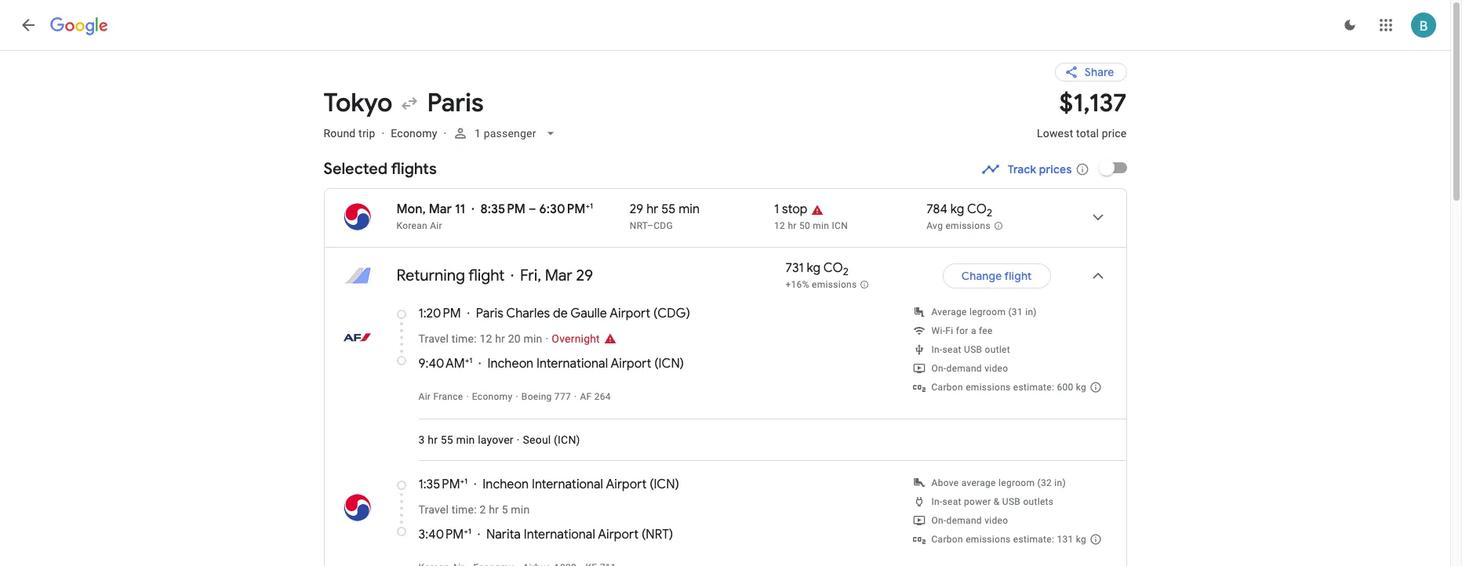 Task type: describe. For each thing, give the bounding box(es) containing it.
(31
[[1008, 307, 1023, 318]]

+16% emissions
[[786, 279, 857, 290]]

 image for travel time: 12 hr 20 min
[[546, 333, 549, 345]]

12 hr 50 min icn
[[774, 220, 848, 231]]

(nrt)
[[642, 527, 673, 543]]

emissions for carbon emissions estimate: 131 kg
[[966, 534, 1011, 545]]

korean air
[[397, 220, 442, 231]]

1 stop
[[774, 202, 807, 217]]

1 vertical spatial legroom
[[999, 478, 1035, 489]]

carbon emissions estimate: 600 kg
[[931, 382, 1086, 393]]

average
[[961, 478, 996, 489]]

0 vertical spatial economy
[[391, 127, 437, 140]]

(icn) for 1:35 pm
[[650, 477, 679, 493]]

fee
[[979, 326, 993, 337]]

seoul
[[523, 434, 551, 446]]

6:30 pm
[[539, 202, 586, 217]]

outlet
[[985, 344, 1010, 355]]

$1,137
[[1059, 87, 1127, 119]]

airport up (nrt)
[[606, 477, 647, 493]]

stop
[[782, 202, 807, 217]]

1137 us dollars element
[[1059, 87, 1127, 119]]

boeing
[[522, 391, 552, 402]]

2 on- from the top
[[931, 515, 946, 526]]

11
[[455, 202, 465, 217]]

1 vertical spatial usb
[[1002, 497, 1021, 508]]

mar for mon,
[[429, 202, 452, 217]]

5
[[502, 504, 508, 516]]

(cdg)
[[653, 306, 690, 322]]

1 for 1 passenger
[[475, 127, 481, 140]]

+1 for 9:40 am
[[465, 355, 472, 366]]

min for 12
[[813, 220, 829, 231]]

1 passenger button
[[447, 115, 565, 152]]

hr for 12
[[788, 220, 797, 231]]

nrt
[[630, 220, 647, 231]]

emissions for +16% emissions
[[812, 279, 857, 290]]

hr for 29
[[646, 202, 658, 217]]

outlets
[[1023, 497, 1054, 508]]

fi
[[945, 326, 953, 337]]

international for 9:40 am
[[537, 356, 608, 372]]

round trip
[[324, 127, 375, 140]]

20
[[508, 333, 521, 345]]

carbon for carbon emissions estimate: 600 kg
[[931, 382, 963, 393]]

55 for 3
[[441, 434, 453, 446]]

airport left (nrt)
[[598, 527, 639, 543]]

29 hr 55 min nrt – cdg
[[630, 202, 700, 231]]

0 horizontal spatial 2
[[480, 504, 486, 516]]

0 vertical spatial in)
[[1025, 307, 1037, 318]]

kg inside 784 kg co 2
[[951, 202, 964, 217]]

seat for usb
[[943, 344, 962, 355]]

learn more about tracked prices image
[[1075, 162, 1089, 176]]

in- for in-seat usb outlet
[[931, 344, 943, 355]]

incheon international airport (icn) for 9:40 am
[[487, 356, 684, 372]]

– inside 8:35 pm – 6:30 pm +1
[[529, 202, 536, 217]]

for
[[956, 326, 968, 337]]

+1 for 3:40 pm
[[464, 526, 471, 537]]

paris for paris
[[427, 87, 484, 119]]

share button
[[1055, 63, 1127, 82]]

3
[[418, 434, 425, 446]]

flights
[[391, 159, 437, 179]]

1 vertical spatial (icn)
[[554, 434, 580, 446]]

estimate: for 131
[[1013, 534, 1054, 545]]

0 vertical spatial legroom
[[969, 307, 1006, 318]]

narita international airport (nrt)
[[486, 527, 673, 543]]

time: for 9:40 am
[[452, 333, 477, 345]]

8:35 pm
[[480, 202, 526, 217]]

 image for round trip
[[382, 127, 385, 140]]

3 hr 55 min layover
[[418, 434, 514, 446]]

seoul (icn)
[[523, 434, 580, 446]]

total duration 29 hr 55 min. element
[[630, 202, 774, 220]]

– inside 29 hr 55 min nrt – cdg
[[647, 220, 654, 231]]

2 vertical spatial international
[[524, 527, 595, 543]]

narita
[[486, 527, 521, 543]]

korean
[[397, 220, 427, 231]]

50
[[799, 220, 810, 231]]

track prices
[[1008, 162, 1072, 176]]

carbon emissions estimate: 600 kilograms element
[[931, 382, 1086, 393]]

change flight
[[962, 269, 1032, 283]]

gaulle
[[570, 306, 607, 322]]

icn
[[832, 220, 848, 231]]

selected flights
[[324, 159, 437, 179]]

avg emissions
[[927, 221, 991, 232]]

731
[[786, 260, 804, 276]]

mar for fri,
[[545, 266, 572, 286]]

9:40 am
[[418, 356, 465, 372]]

in-seat usb outlet
[[931, 344, 1010, 355]]

average
[[931, 307, 967, 318]]

0 vertical spatial air
[[430, 220, 442, 231]]

selected
[[324, 159, 388, 179]]

round
[[324, 127, 356, 140]]

2 video from the top
[[985, 515, 1008, 526]]

hr for 3
[[428, 434, 438, 446]]

731 kg co 2
[[786, 260, 849, 279]]

Arrival time: 6:30 PM on  Tuesday, March 12. text field
[[539, 201, 593, 217]]

0 vertical spatial  image
[[444, 127, 447, 140]]

$1,137 lowest total price
[[1037, 87, 1127, 140]]

1 passenger
[[475, 127, 536, 140]]

average legroom (31 in)
[[931, 307, 1037, 318]]

avg
[[927, 221, 943, 232]]

trip
[[359, 127, 375, 140]]

2 for 784 kg co
[[987, 206, 992, 220]]

go back image
[[19, 16, 38, 35]]

co for 731 kg co
[[823, 260, 843, 276]]

returning
[[397, 266, 465, 286]]

(32
[[1037, 478, 1052, 489]]

paris charles de gaulle airport (cdg)
[[476, 306, 690, 322]]

boeing 777
[[522, 391, 571, 402]]

overnight
[[552, 333, 600, 345]]

seat for power
[[943, 497, 962, 508]]

0 horizontal spatial 12
[[480, 333, 492, 345]]

0 horizontal spatial usb
[[964, 344, 982, 355]]

total
[[1076, 127, 1099, 140]]

a
[[971, 326, 976, 337]]

main content containing tokyo
[[324, 50, 1127, 566]]

fri, mar 29
[[520, 266, 593, 286]]

&
[[994, 497, 1000, 508]]



Task type: vqa. For each thing, say whether or not it's contained in the screenshot.
ICN
yes



Task type: locate. For each thing, give the bounding box(es) containing it.
0 horizontal spatial co
[[823, 260, 843, 276]]

0 vertical spatial on-
[[931, 363, 946, 374]]

seat down fi in the bottom of the page
[[943, 344, 962, 355]]

2 seat from the top
[[943, 497, 962, 508]]

0 vertical spatial  image
[[382, 127, 385, 140]]

emissions for carbon emissions estimate: 600 kg
[[966, 382, 1011, 393]]

784
[[927, 202, 948, 217]]

 image for narita
[[478, 527, 480, 543]]

economy up the flights
[[391, 127, 437, 140]]

passenger
[[484, 127, 536, 140]]

air left france
[[418, 391, 431, 402]]

loading results progress bar
[[0, 50, 1450, 53]]

emissions down outlet
[[966, 382, 1011, 393]]

 image right the trip
[[382, 127, 385, 140]]

co
[[967, 202, 987, 217], [823, 260, 843, 276]]

list
[[324, 189, 1126, 566]]

 image left the '1 passenger'
[[444, 127, 447, 140]]

0 vertical spatial on-demand video
[[931, 363, 1008, 374]]

video
[[985, 363, 1008, 374], [985, 515, 1008, 526]]

+1 for 1:35 pm
[[460, 476, 468, 486]]

carbon emissions estimate: 131 kilograms element
[[931, 534, 1086, 545]]

1 horizontal spatial mar
[[545, 266, 572, 286]]

+1
[[586, 201, 593, 211], [465, 355, 472, 366], [460, 476, 468, 486], [464, 526, 471, 537]]

1 horizontal spatial –
[[647, 220, 654, 231]]

 image right 777
[[574, 391, 577, 402]]

min for 29
[[679, 202, 700, 217]]

1:20 pm
[[418, 306, 461, 322]]

2 up avg emissions
[[987, 206, 992, 220]]

2 horizontal spatial  image
[[517, 434, 520, 446]]

on-demand video
[[931, 363, 1008, 374], [931, 515, 1008, 526]]

carbon emissions estimate: 131 kg
[[931, 534, 1086, 545]]

(icn) down (cdg)
[[654, 356, 684, 372]]

1 time: from the top
[[452, 333, 477, 345]]

0 vertical spatial demand
[[946, 363, 982, 374]]

9:40 am +1
[[418, 355, 472, 372]]

price
[[1102, 127, 1127, 140]]

co up avg emissions
[[967, 202, 987, 217]]

charles
[[506, 306, 550, 322]]

kg
[[951, 202, 964, 217], [807, 260, 821, 276], [1076, 382, 1086, 393], [1076, 534, 1086, 545]]

0 vertical spatial seat
[[943, 344, 962, 355]]

paris up the '1 passenger'
[[427, 87, 484, 119]]

2 up +16% emissions at right
[[843, 265, 849, 279]]

55 for 29
[[661, 202, 676, 217]]

estimate: for 600
[[1013, 382, 1054, 393]]

emissions down 784 kg co 2
[[946, 221, 991, 232]]

air down mon, mar 11
[[430, 220, 442, 231]]

1 horizontal spatial co
[[967, 202, 987, 217]]

flight up the (31
[[1004, 269, 1032, 283]]

0 horizontal spatial flight
[[468, 266, 505, 286]]

emissions for avg emissions
[[946, 221, 991, 232]]

1 horizontal spatial economy
[[472, 391, 513, 402]]

incheon for 1:35 pm
[[483, 477, 529, 493]]

2 vertical spatial 2
[[480, 504, 486, 516]]

1 demand from the top
[[946, 363, 982, 374]]

flight details. departing flight on monday, march 11. leaves narita international airport at 8:35 pm on monday, march 11 and arrives at paris charles de gaulle airport at 6:30 pm on tuesday, march 12. image
[[1079, 198, 1117, 236]]

2 for 731 kg co
[[843, 265, 849, 279]]

0 horizontal spatial mar
[[429, 202, 452, 217]]

0 vertical spatial estimate:
[[1013, 382, 1054, 393]]

Departure time: 1:35 PM on  Saturday, March 30. text field
[[418, 476, 468, 493]]

Arrival time: 3:40 PM on  Saturday, March 30. text field
[[418, 526, 471, 543]]

0 vertical spatial travel
[[418, 333, 449, 345]]

1
[[475, 127, 481, 140], [774, 202, 779, 217]]

in) right the (31
[[1025, 307, 1037, 318]]

2 demand from the top
[[946, 515, 982, 526]]

1 in- from the top
[[931, 344, 943, 355]]

29 inside 29 hr 55 min nrt – cdg
[[630, 202, 643, 217]]

in)
[[1025, 307, 1037, 318], [1054, 478, 1066, 489]]

55 inside 29 hr 55 min nrt – cdg
[[661, 202, 676, 217]]

1:35 pm
[[418, 477, 460, 493]]

flight inside button
[[1004, 269, 1032, 283]]

power
[[964, 497, 991, 508]]

travel time: 2 hr 5 min
[[418, 504, 530, 516]]

legroom up &
[[999, 478, 1035, 489]]

2
[[987, 206, 992, 220], [843, 265, 849, 279], [480, 504, 486, 516]]

travel for 1:35 pm
[[418, 504, 449, 516]]

usb
[[964, 344, 982, 355], [1002, 497, 1021, 508]]

600
[[1057, 382, 1073, 393]]

estimate: left 600
[[1013, 382, 1054, 393]]

emissions down in-seat power & usb outlets
[[966, 534, 1011, 545]]

carbon
[[931, 382, 963, 393], [931, 534, 963, 545]]

1 vertical spatial seat
[[943, 497, 962, 508]]

1 seat from the top
[[943, 344, 962, 355]]

1 vertical spatial time:
[[452, 504, 477, 516]]

1 vertical spatial co
[[823, 260, 843, 276]]

1 left stop
[[774, 202, 779, 217]]

1 vertical spatial carbon
[[931, 534, 963, 545]]

0 horizontal spatial 1
[[475, 127, 481, 140]]

paris
[[427, 87, 484, 119], [476, 306, 503, 322]]

0 vertical spatial –
[[529, 202, 536, 217]]

layover (1 of 1) is a 12 hr 50 min overnight layover at incheon international airport in seoul. element
[[774, 220, 919, 232]]

0 horizontal spatial  image
[[382, 127, 385, 140]]

hr inside 29 hr 55 min nrt – cdg
[[646, 202, 658, 217]]

1 estimate: from the top
[[1013, 382, 1054, 393]]

0 vertical spatial paris
[[427, 87, 484, 119]]

+1 down travel time: 12 hr 20 min
[[465, 355, 472, 366]]

– down the total duration 29 hr 55 min. element
[[647, 220, 654, 231]]

paris for paris charles de gaulle airport (cdg)
[[476, 306, 503, 322]]

0 vertical spatial incheon
[[487, 356, 534, 372]]

in) right (32
[[1054, 478, 1066, 489]]

2 estimate: from the top
[[1013, 534, 1054, 545]]

1 horizontal spatial usb
[[1002, 497, 1021, 508]]

above
[[931, 478, 959, 489]]

 image left seoul
[[517, 434, 520, 446]]

1 vertical spatial paris
[[476, 306, 503, 322]]

 image
[[444, 127, 447, 140], [517, 434, 520, 446], [478, 527, 480, 543]]

0 vertical spatial 12
[[774, 220, 785, 231]]

2 vertical spatial  image
[[574, 391, 577, 402]]

0 horizontal spatial  image
[[444, 127, 447, 140]]

1 vertical spatial 12
[[480, 333, 492, 345]]

hr
[[646, 202, 658, 217], [788, 220, 797, 231], [495, 333, 505, 345], [428, 434, 438, 446], [489, 504, 499, 516]]

2 horizontal spatial 2
[[987, 206, 992, 220]]

1 video from the top
[[985, 363, 1008, 374]]

2 in- from the top
[[931, 497, 943, 508]]

incheon up 5
[[483, 477, 529, 493]]

 image
[[382, 127, 385, 140], [546, 333, 549, 345], [574, 391, 577, 402]]

0 vertical spatial 1
[[475, 127, 481, 140]]

carbon down in-seat usb outlet
[[931, 382, 963, 393]]

0 horizontal spatial economy
[[391, 127, 437, 140]]

co inside 731 kg co 2
[[823, 260, 843, 276]]

(icn) up (nrt)
[[650, 477, 679, 493]]

29
[[630, 202, 643, 217], [576, 266, 593, 286]]

1 vertical spatial 2
[[843, 265, 849, 279]]

1 horizontal spatial 29
[[630, 202, 643, 217]]

 image left overnight
[[546, 333, 549, 345]]

france
[[433, 391, 463, 402]]

track
[[1008, 162, 1036, 176]]

air france
[[418, 391, 463, 402]]

flight for returning flight
[[468, 266, 505, 286]]

2 horizontal spatial  image
[[574, 391, 577, 402]]

co inside 784 kg co 2
[[967, 202, 987, 217]]

carbon for carbon emissions estimate: 131 kg
[[931, 534, 963, 545]]

hr left 50
[[788, 220, 797, 231]]

1 vertical spatial on-
[[931, 515, 946, 526]]

– right '8:35 pm'
[[529, 202, 536, 217]]

777
[[554, 391, 571, 402]]

2 vertical spatial  image
[[478, 527, 480, 543]]

55 up cdg
[[661, 202, 676, 217]]

incheon international airport (icn)
[[487, 356, 684, 372], [483, 477, 679, 493]]

time: for 3:40 pm
[[452, 504, 477, 516]]

2 inside 731 kg co 2
[[843, 265, 849, 279]]

time:
[[452, 333, 477, 345], [452, 504, 477, 516]]

none text field containing $1,137
[[1037, 87, 1127, 154]]

1:35 pm +1
[[418, 476, 468, 493]]

air
[[430, 220, 442, 231], [418, 391, 431, 402]]

video down outlet
[[985, 363, 1008, 374]]

0 horizontal spatial 55
[[441, 434, 453, 446]]

flight for change flight
[[1004, 269, 1032, 283]]

above average legroom (32 in)
[[931, 478, 1066, 489]]

flight
[[468, 266, 505, 286], [1004, 269, 1032, 283]]

list containing returning flight
[[324, 189, 1126, 566]]

+1 inside 1:35 pm +1
[[460, 476, 468, 486]]

cdg
[[654, 220, 673, 231]]

incheon
[[487, 356, 534, 372], [483, 477, 529, 493]]

kg up +16% emissions at right
[[807, 260, 821, 276]]

3:40 pm +1
[[418, 526, 471, 543]]

seat
[[943, 344, 962, 355], [943, 497, 962, 508]]

min inside 29 hr 55 min nrt – cdg
[[679, 202, 700, 217]]

incheon for 9:40 am
[[487, 356, 534, 372]]

kg inside 731 kg co 2
[[807, 260, 821, 276]]

seat down "above"
[[943, 497, 962, 508]]

2 on-demand video from the top
[[931, 515, 1008, 526]]

+1 down travel time: 2 hr 5 min
[[464, 526, 471, 537]]

2 carbon from the top
[[931, 534, 963, 545]]

1 for 1 stop
[[774, 202, 779, 217]]

time: up 'arrival time: 3:40 pm on  saturday, march 30.' text field
[[452, 504, 477, 516]]

1 horizontal spatial flight
[[1004, 269, 1032, 283]]

2 travel from the top
[[418, 504, 449, 516]]

economy up layover
[[472, 391, 513, 402]]

0 horizontal spatial –
[[529, 202, 536, 217]]

0 vertical spatial international
[[537, 356, 608, 372]]

lowest
[[1037, 127, 1073, 140]]

(icn) right seoul
[[554, 434, 580, 446]]

1 vertical spatial video
[[985, 515, 1008, 526]]

mar left 11
[[429, 202, 452, 217]]

1 horizontal spatial  image
[[478, 527, 480, 543]]

0 vertical spatial mar
[[429, 202, 452, 217]]

time: up arrival time: 9:40 am on  saturday, march 30. text box
[[452, 333, 477, 345]]

+1 up travel time: 2 hr 5 min
[[460, 476, 468, 486]]

travel down '1:35 pm'
[[418, 504, 449, 516]]

None text field
[[1037, 87, 1127, 154]]

1 vertical spatial air
[[418, 391, 431, 402]]

1 horizontal spatial 1
[[774, 202, 779, 217]]

layover
[[478, 434, 514, 446]]

2 time: from the top
[[452, 504, 477, 516]]

1 vertical spatial travel
[[418, 504, 449, 516]]

mar right fri,
[[545, 266, 572, 286]]

1 vertical spatial  image
[[546, 333, 549, 345]]

mon,
[[397, 202, 426, 217]]

on- down in-seat usb outlet
[[931, 363, 946, 374]]

0 horizontal spatial in)
[[1025, 307, 1037, 318]]

in- down wi-
[[931, 344, 943, 355]]

1 vertical spatial on-demand video
[[931, 515, 1008, 526]]

12 left 20
[[480, 333, 492, 345]]

29 up paris charles de gaulle airport (cdg)
[[576, 266, 593, 286]]

travel down 1:20 pm text box on the left bottom
[[418, 333, 449, 345]]

change
[[962, 269, 1002, 283]]

de
[[553, 306, 568, 322]]

usb right &
[[1002, 497, 1021, 508]]

wi-
[[931, 326, 945, 337]]

travel
[[418, 333, 449, 345], [418, 504, 449, 516]]

+1 left 29 hr 55 min nrt – cdg
[[586, 201, 593, 211]]

0 vertical spatial usb
[[964, 344, 982, 355]]

emissions down 731 kg co 2
[[812, 279, 857, 290]]

0 vertical spatial carbon
[[931, 382, 963, 393]]

flight left fri,
[[468, 266, 505, 286]]

1 vertical spatial in-
[[931, 497, 943, 508]]

main content
[[324, 50, 1127, 566]]

Tokyo to Paris and back text field
[[324, 87, 1018, 119]]

 image left narita at left bottom
[[478, 527, 480, 543]]

1 vertical spatial mar
[[545, 266, 572, 286]]

incheon international airport (icn) up narita international airport (nrt)
[[483, 477, 679, 493]]

co up +16% emissions at right
[[823, 260, 843, 276]]

tokyo
[[324, 87, 393, 119]]

list inside "main content"
[[324, 189, 1126, 566]]

share
[[1085, 65, 1114, 79]]

(icn) for 9:40 am
[[654, 356, 684, 372]]

usb down a at the bottom right of the page
[[964, 344, 982, 355]]

0 vertical spatial (icn)
[[654, 356, 684, 372]]

hr up cdg
[[646, 202, 658, 217]]

change flight button
[[943, 257, 1051, 295]]

hr left 5
[[489, 504, 499, 516]]

on-
[[931, 363, 946, 374], [931, 515, 946, 526]]

international right narita at left bottom
[[524, 527, 595, 543]]

fri,
[[520, 266, 541, 286]]

af 264
[[580, 391, 611, 402]]

mon, mar 11
[[397, 202, 465, 217]]

+1 inside 9:40 am +1
[[465, 355, 472, 366]]

0 vertical spatial co
[[967, 202, 987, 217]]

1 vertical spatial demand
[[946, 515, 982, 526]]

1 left passenger
[[475, 127, 481, 140]]

0 vertical spatial 29
[[630, 202, 643, 217]]

1 vertical spatial in)
[[1054, 478, 1066, 489]]

+1 inside 8:35 pm – 6:30 pm +1
[[586, 201, 593, 211]]

1 stop flight. element
[[774, 202, 807, 220]]

1 vertical spatial 29
[[576, 266, 593, 286]]

min
[[679, 202, 700, 217], [813, 220, 829, 231], [524, 333, 542, 345], [456, 434, 475, 446], [511, 504, 530, 516]]

55 right 3
[[441, 434, 453, 446]]

hr right 3
[[428, 434, 438, 446]]

1 vertical spatial 1
[[774, 202, 779, 217]]

demand down in-seat usb outlet
[[946, 363, 982, 374]]

2 left 5
[[480, 504, 486, 516]]

paris up travel time: 12 hr 20 min
[[476, 306, 503, 322]]

1 horizontal spatial 12
[[774, 220, 785, 231]]

legroom up fee on the bottom of page
[[969, 307, 1006, 318]]

1 vertical spatial international
[[532, 477, 603, 493]]

1 vertical spatial  image
[[517, 434, 520, 446]]

1 on- from the top
[[931, 363, 946, 374]]

international
[[537, 356, 608, 372], [532, 477, 603, 493], [524, 527, 595, 543]]

Arrival time: 9:40 AM on  Saturday, March 30. text field
[[418, 355, 472, 372]]

change appearance image
[[1331, 6, 1369, 44]]

incheon down 20
[[487, 356, 534, 372]]

in-seat power & usb outlets
[[931, 497, 1054, 508]]

1 horizontal spatial  image
[[546, 333, 549, 345]]

hr left 20
[[495, 333, 505, 345]]

video down &
[[985, 515, 1008, 526]]

8:35 pm – 6:30 pm +1
[[480, 201, 593, 217]]

economy
[[391, 127, 437, 140], [472, 391, 513, 402]]

kg right 131
[[1076, 534, 1086, 545]]

international for 1:35 pm
[[532, 477, 603, 493]]

1 carbon from the top
[[931, 382, 963, 393]]

airport up af 264
[[611, 356, 651, 372]]

1 inside popup button
[[475, 127, 481, 140]]

1 vertical spatial –
[[647, 220, 654, 231]]

55
[[661, 202, 676, 217], [441, 434, 453, 446]]

1 horizontal spatial in)
[[1054, 478, 1066, 489]]

0 vertical spatial time:
[[452, 333, 477, 345]]

demand down power
[[946, 515, 982, 526]]

incheon international airport (icn) down overnight
[[487, 356, 684, 372]]

3:40 pm
[[418, 527, 464, 543]]

min for 3
[[456, 434, 475, 446]]

on-demand video down in-seat usb outlet
[[931, 363, 1008, 374]]

prices
[[1039, 162, 1072, 176]]

1 vertical spatial incheon international airport (icn)
[[483, 477, 679, 493]]

0 vertical spatial in-
[[931, 344, 943, 355]]

estimate: left 131
[[1013, 534, 1054, 545]]

1 vertical spatial economy
[[472, 391, 513, 402]]

1 travel from the top
[[418, 333, 449, 345]]

international down seoul (icn)
[[532, 477, 603, 493]]

131
[[1057, 534, 1073, 545]]

+1 inside 3:40 pm +1
[[464, 526, 471, 537]]

co for 784 kg co
[[967, 202, 987, 217]]

1 horizontal spatial 2
[[843, 265, 849, 279]]

in- down "above"
[[931, 497, 943, 508]]

incheon international airport (icn) for 1:35 pm
[[483, 477, 679, 493]]

min inside 'layover (1 of 1) is a 12 hr 50 min overnight layover at incheon international airport in seoul.' element
[[813, 220, 829, 231]]

1 horizontal spatial 55
[[661, 202, 676, 217]]

1 on-demand video from the top
[[931, 363, 1008, 374]]

Departure time: 8:35 PM. text field
[[480, 202, 526, 217]]

mar inside departing flight on monday, march 11. leaves narita international airport at 8:35 pm on monday, march 11 and arrives at paris charles de gaulle airport at 6:30 pm on tuesday, march 12. element
[[429, 202, 452, 217]]

12 down 1 stop flight. element
[[774, 220, 785, 231]]

1 vertical spatial 55
[[441, 434, 453, 446]]

0 vertical spatial 2
[[987, 206, 992, 220]]

0 vertical spatial incheon international airport (icn)
[[487, 356, 684, 372]]

travel time: 12 hr 20 min
[[418, 333, 542, 345]]

airport right gaulle
[[610, 306, 650, 322]]

0 vertical spatial 55
[[661, 202, 676, 217]]

on-demand video down power
[[931, 515, 1008, 526]]

travel for 1:20 pm
[[418, 333, 449, 345]]

departing flight on monday, march 11. leaves narita international airport at 8:35 pm on monday, march 11 and arrives at paris charles de gaulle airport at 6:30 pm on tuesday, march 12. element
[[397, 201, 593, 217]]

in- for in-seat power & usb outlets
[[931, 497, 943, 508]]

 image for seoul
[[517, 434, 520, 446]]

international down overnight
[[537, 356, 608, 372]]

1 vertical spatial estimate:
[[1013, 534, 1054, 545]]

2 vertical spatial (icn)
[[650, 477, 679, 493]]

0 horizontal spatial 29
[[576, 266, 593, 286]]

carbon down "above"
[[931, 534, 963, 545]]

0 vertical spatial video
[[985, 363, 1008, 374]]

on- down "above"
[[931, 515, 946, 526]]

kg up avg emissions
[[951, 202, 964, 217]]

1 vertical spatial incheon
[[483, 477, 529, 493]]

2 inside 784 kg co 2
[[987, 206, 992, 220]]

wi-fi for a fee
[[931, 326, 993, 337]]

emissions
[[946, 221, 991, 232], [812, 279, 857, 290], [966, 382, 1011, 393], [966, 534, 1011, 545]]

Departure time: 1:20 PM. text field
[[418, 306, 461, 322]]

none text field inside "main content"
[[1037, 87, 1127, 154]]

kg right 600
[[1076, 382, 1086, 393]]

29 up nrt
[[630, 202, 643, 217]]



